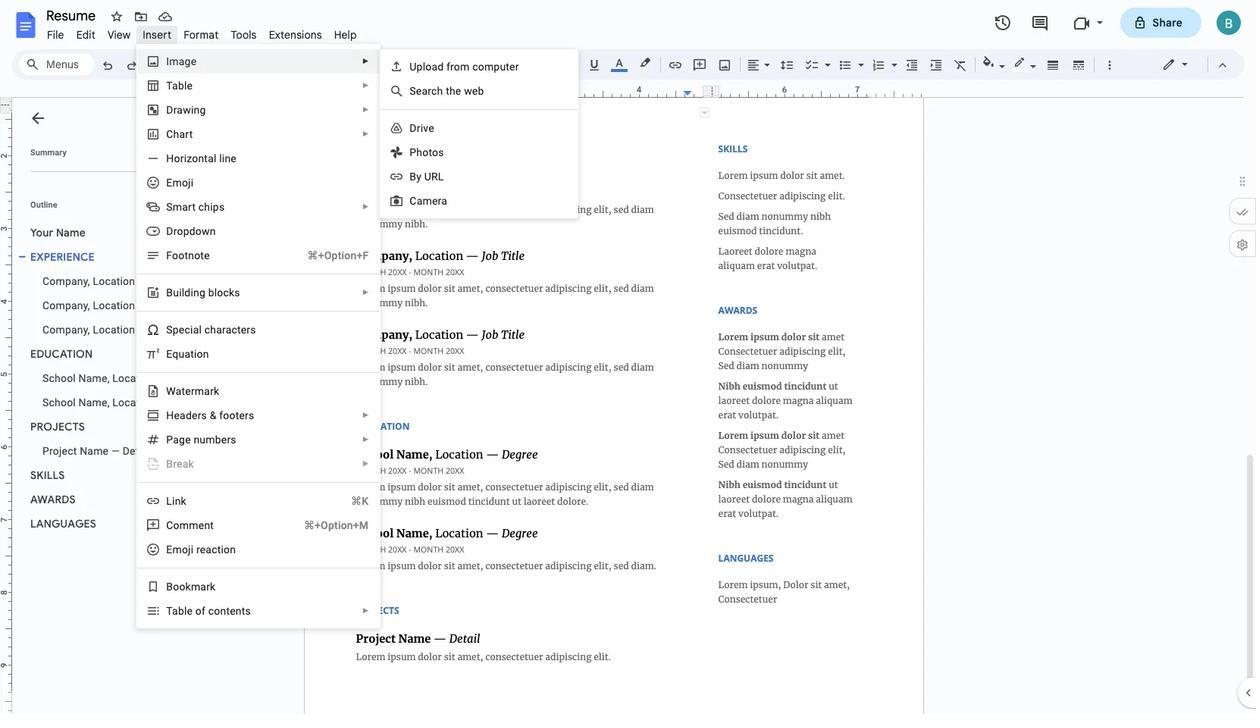 Task type: vqa. For each thing, say whether or not it's contained in the screenshot.
Checklist menu 'icon'
yes



Task type: locate. For each thing, give the bounding box(es) containing it.
8 ► from the top
[[362, 435, 370, 444]]

b
[[410, 171, 416, 183], [166, 287, 173, 299], [166, 581, 173, 593]]

b for y
[[410, 171, 416, 183]]

3 ► from the top
[[362, 105, 370, 114]]

izontal
[[184, 152, 217, 165]]

title up 'e quation'
[[170, 324, 191, 336]]

1 title from the top
[[170, 275, 191, 287]]

1 ► from the top
[[362, 57, 370, 65]]

2 vertical spatial company,
[[42, 324, 90, 336]]

emoji
[[166, 177, 194, 189], [166, 544, 194, 556]]

1 vertical spatial job
[[149, 300, 167, 312]]

summary heading
[[30, 147, 67, 159]]

6 ► from the top
[[362, 288, 370, 297]]

1 school from the top
[[42, 372, 76, 384]]

4 ► from the top
[[362, 130, 370, 138]]

outline heading
[[12, 199, 218, 221]]

school up projects
[[42, 397, 76, 409]]

d up p
[[410, 122, 417, 134]]

menu containing u
[[380, 49, 579, 218]]

2 vertical spatial job
[[149, 324, 167, 336]]

application containing share
[[0, 0, 1257, 714]]

0 vertical spatial school name, location — degree
[[42, 372, 203, 384]]

3 job from the top
[[149, 324, 167, 336]]

⌘+option+f element
[[289, 248, 369, 263]]

title down foot
[[170, 275, 191, 287]]

school name, location — degree down e
[[42, 372, 203, 384]]

pa
[[166, 434, 179, 446]]

emoji up smart
[[166, 177, 194, 189]]

b for ookmark
[[166, 581, 173, 593]]

smart chips
[[166, 201, 225, 213]]

2 emoji from the top
[[166, 544, 194, 556]]

1 emoji from the top
[[166, 177, 194, 189]]

amera
[[417, 195, 447, 207]]

b left ilding
[[166, 287, 173, 299]]

1 vertical spatial school
[[42, 397, 76, 409]]

0 vertical spatial job
[[149, 275, 167, 287]]

text color image
[[611, 54, 628, 72]]

►
[[362, 57, 370, 65], [362, 81, 370, 89], [362, 105, 370, 114], [362, 130, 370, 138], [362, 202, 370, 211], [362, 288, 370, 297], [362, 411, 370, 419], [362, 435, 370, 444], [362, 460, 370, 468], [362, 607, 370, 615]]

2 name, from the top
[[79, 397, 110, 409]]

ilding
[[179, 287, 206, 299]]

job left u
[[149, 275, 167, 287]]

company, location — job title down experience in the top left of the page
[[42, 275, 191, 287]]

menu bar
[[41, 20, 363, 45]]

table of contents s element
[[166, 605, 255, 617]]

0 vertical spatial name
[[56, 226, 86, 240]]

b left url
[[410, 171, 416, 183]]

location
[[93, 275, 135, 287], [93, 300, 135, 312], [93, 324, 135, 336], [112, 372, 155, 384], [112, 397, 155, 409]]

company, location — job title up e
[[42, 324, 191, 336]]

2 vertical spatial company, location — job title
[[42, 324, 191, 336]]

document outline element
[[12, 98, 218, 714]]

company, location — job title down u
[[42, 300, 191, 312]]

name, up projects
[[79, 397, 110, 409]]

insert menu item
[[137, 26, 178, 44]]

name for your
[[56, 226, 86, 240]]

able
[[172, 80, 193, 92]]

1 vertical spatial d
[[410, 122, 417, 134]]

pload
[[417, 61, 444, 73]]

title down u
[[170, 300, 191, 312]]

d for rive
[[410, 122, 417, 134]]

insert
[[143, 28, 172, 42]]

1 vertical spatial company, location — job title
[[42, 300, 191, 312]]

experience
[[30, 250, 95, 264]]

⌘+option+m element
[[286, 518, 369, 533]]

format menu item
[[178, 26, 225, 44]]

s
[[245, 605, 251, 617]]

menu bar banner
[[0, 0, 1257, 714]]

menu inside application
[[380, 49, 579, 218]]

—
[[138, 275, 146, 287], [138, 300, 146, 312], [138, 324, 146, 336], [157, 372, 166, 384], [157, 397, 166, 409], [111, 445, 120, 457]]

1 vertical spatial school name, location — degree
[[42, 397, 203, 409]]

characters
[[205, 324, 256, 336]]

Rename text field
[[41, 6, 105, 24]]

c
[[410, 195, 417, 207]]

degree up eaders
[[169, 397, 203, 409]]

chart q element
[[166, 128, 197, 140]]

headers & footers h element
[[166, 409, 259, 422]]

2 company, location — job title from the top
[[42, 300, 191, 312]]

0 vertical spatial emoji
[[166, 177, 194, 189]]

b ookmark
[[166, 581, 216, 593]]

degree up watermark
[[169, 372, 203, 384]]

menu
[[131, 0, 381, 714], [380, 49, 579, 218]]

menu bar containing file
[[41, 20, 363, 45]]

name, down education
[[79, 372, 110, 384]]

0 vertical spatial name,
[[79, 372, 110, 384]]

your
[[30, 226, 53, 240]]

5 ► from the top
[[362, 202, 370, 211]]

name for project
[[80, 445, 109, 457]]

application
[[0, 0, 1257, 714]]

d for rawing
[[166, 104, 173, 116]]

of
[[196, 605, 206, 617]]

name right project
[[80, 445, 109, 457]]

3 company, location — job title from the top
[[42, 324, 191, 336]]

b up table
[[166, 581, 173, 593]]

Star checkbox
[[106, 6, 127, 27]]

0 vertical spatial company,
[[42, 275, 90, 287]]

1 vertical spatial company,
[[42, 300, 90, 312]]

rive
[[417, 122, 434, 134]]

co m ment
[[166, 519, 214, 532]]

job
[[149, 275, 167, 287], [149, 300, 167, 312], [149, 324, 167, 336]]

drawing d element
[[166, 104, 210, 116]]

menu item containing brea
[[137, 204, 380, 714]]

1 vertical spatial degree
[[169, 397, 203, 409]]

pa g e numbers
[[166, 434, 236, 446]]

job up spe
[[149, 300, 167, 312]]

by url b element
[[410, 171, 449, 183]]

d rawing
[[166, 104, 206, 116]]

d down the 't'
[[166, 104, 173, 116]]

company,
[[42, 275, 90, 287], [42, 300, 90, 312], [42, 324, 90, 336]]

emoji for emoji reaction
[[166, 544, 194, 556]]

0 vertical spatial school
[[42, 372, 76, 384]]

numbered list menu image
[[888, 55, 898, 60]]

job up e
[[149, 324, 167, 336]]

1 vertical spatial emoji
[[166, 544, 194, 556]]

break k element
[[166, 458, 199, 470]]

0 vertical spatial degree
[[169, 372, 203, 384]]

bookmark b element
[[166, 581, 220, 593]]

foot n ote
[[166, 249, 210, 262]]

table t element
[[166, 80, 197, 92]]

► for d rawing
[[362, 105, 370, 114]]

2 title from the top
[[170, 300, 191, 312]]

9 ► from the top
[[362, 460, 370, 468]]

from
[[447, 61, 470, 73]]

main toolbar
[[94, 0, 1122, 431]]

0 vertical spatial d
[[166, 104, 173, 116]]

1 horizontal spatial d
[[410, 122, 417, 134]]

t
[[166, 80, 172, 92]]

0 vertical spatial b
[[410, 171, 416, 183]]

foot
[[166, 249, 188, 262]]

spe
[[166, 324, 185, 336]]

s earch the web
[[410, 85, 484, 97]]

menu containing i
[[131, 0, 381, 714]]

1 vertical spatial name
[[80, 445, 109, 457]]

menu item
[[137, 204, 380, 714]]

the
[[446, 85, 461, 97]]

0 vertical spatial company, location — job title
[[42, 275, 191, 287]]

0 vertical spatial title
[[170, 275, 191, 287]]

1 vertical spatial name,
[[79, 397, 110, 409]]

1 company, from the top
[[42, 275, 90, 287]]

border dash image
[[1070, 54, 1088, 75]]

comment m element
[[166, 519, 218, 532]]

degree
[[169, 372, 203, 384], [169, 397, 203, 409]]

1 school name, location — degree from the top
[[42, 372, 203, 384]]

k
[[188, 458, 194, 470]]

link l element
[[166, 495, 191, 507]]

emoji down the m
[[166, 544, 194, 556]]

equation e element
[[166, 348, 214, 360]]

company, location — job title
[[42, 275, 191, 287], [42, 300, 191, 312], [42, 324, 191, 336]]

title
[[170, 275, 191, 287], [170, 300, 191, 312], [170, 324, 191, 336]]

n
[[188, 249, 194, 262]]

1 vertical spatial title
[[170, 300, 191, 312]]

school down education
[[42, 372, 76, 384]]

Menus field
[[19, 54, 95, 75]]

r
[[180, 152, 184, 165]]

2 ► from the top
[[362, 81, 370, 89]]

url
[[424, 171, 444, 183]]

2 vertical spatial title
[[170, 324, 191, 336]]

building blocks u element
[[166, 287, 245, 299]]

school
[[42, 372, 76, 384], [42, 397, 76, 409]]

name,
[[79, 372, 110, 384], [79, 397, 110, 409]]

brea
[[166, 458, 188, 470]]

school name, location — degree up h
[[42, 397, 203, 409]]

name up experience in the top left of the page
[[56, 226, 86, 240]]

school name, location — degree
[[42, 372, 203, 384], [42, 397, 203, 409]]

0 horizontal spatial d
[[166, 104, 173, 116]]

7 ► from the top
[[362, 411, 370, 419]]

10 ► from the top
[[362, 607, 370, 615]]

name
[[56, 226, 86, 240], [80, 445, 109, 457]]

e
[[166, 348, 172, 360]]

p hotos
[[410, 146, 444, 158]]

1 vertical spatial b
[[166, 287, 173, 299]]

2 vertical spatial b
[[166, 581, 173, 593]]

b u ilding blocks
[[166, 287, 240, 299]]

blocks
[[208, 287, 240, 299]]



Task type: describe. For each thing, give the bounding box(es) containing it.
watermark j element
[[166, 385, 224, 397]]

line
[[219, 152, 237, 165]]

u
[[173, 287, 179, 299]]

project name — detail
[[42, 445, 151, 457]]

spe c ial characters
[[166, 324, 256, 336]]

ho r izontal line
[[166, 152, 237, 165]]

2 school from the top
[[42, 397, 76, 409]]

1 job from the top
[[149, 275, 167, 287]]

mage
[[169, 55, 197, 67]]

ial
[[190, 324, 202, 336]]

c amera
[[410, 195, 447, 207]]

1 company, location — job title from the top
[[42, 275, 191, 287]]

extensions
[[269, 28, 322, 42]]

education
[[30, 347, 93, 361]]

emoji for emoji 7 element
[[166, 177, 194, 189]]

computer
[[473, 61, 519, 73]]

3 title from the top
[[170, 324, 191, 336]]

footnote n element
[[166, 249, 214, 262]]

e quation
[[166, 348, 209, 360]]

2 degree from the top
[[169, 397, 203, 409]]

smart
[[166, 201, 196, 213]]

e
[[185, 434, 191, 446]]

detail
[[123, 445, 151, 457]]

horizontal line r element
[[166, 152, 241, 165]]

page numbers g element
[[166, 434, 241, 446]]

ink
[[172, 495, 186, 507]]

outline
[[30, 200, 57, 210]]

bulleted list menu image
[[855, 55, 864, 60]]

2 school name, location — degree from the top
[[42, 397, 203, 409]]

help
[[334, 28, 357, 42]]

help menu item
[[328, 26, 363, 44]]

b y url
[[410, 171, 444, 183]]

⌘+option+m
[[304, 519, 369, 532]]

checklist menu image
[[821, 55, 831, 60]]

dropdown
[[166, 225, 216, 237]]

l
[[166, 495, 172, 507]]

brea k
[[166, 458, 194, 470]]

border width image
[[1045, 54, 1062, 75]]

drive d element
[[410, 122, 439, 134]]

skills
[[30, 469, 65, 482]]

l ink
[[166, 495, 186, 507]]

ote
[[194, 249, 210, 262]]

h eaders & footers
[[166, 409, 254, 422]]

i
[[166, 55, 169, 67]]

earch
[[416, 85, 443, 97]]

image i element
[[166, 55, 201, 67]]

eaders
[[174, 409, 207, 422]]

► for t able
[[362, 81, 370, 89]]

emoji 7 element
[[166, 177, 198, 189]]

ho
[[166, 152, 180, 165]]

u pload from computer
[[410, 61, 519, 73]]

chips
[[199, 201, 225, 213]]

click to select borders image
[[700, 108, 710, 118]]

► for e numbers
[[362, 435, 370, 444]]

b for u
[[166, 287, 173, 299]]

m
[[180, 519, 189, 532]]

format
[[184, 28, 219, 42]]

search the web s element
[[410, 85, 489, 97]]

table of content s
[[166, 605, 251, 617]]

dropdown 6 element
[[166, 225, 220, 237]]

emoji reaction
[[166, 544, 236, 556]]

special characters c element
[[166, 324, 261, 336]]

hotos
[[417, 146, 444, 158]]

share
[[1153, 16, 1183, 30]]

menu item inside menu
[[137, 204, 380, 714]]

h
[[166, 409, 174, 422]]

⌘k
[[351, 495, 369, 507]]

2 company, from the top
[[42, 300, 90, 312]]

i mage
[[166, 55, 197, 67]]

view menu item
[[102, 26, 137, 44]]

languages
[[30, 517, 96, 531]]

your name
[[30, 226, 86, 240]]

view
[[108, 28, 131, 42]]

► for i mage
[[362, 57, 370, 65]]

d rive
[[410, 122, 434, 134]]

y
[[416, 171, 422, 183]]

rawing
[[173, 104, 206, 116]]

reaction
[[196, 544, 236, 556]]

2 job from the top
[[149, 300, 167, 312]]

project
[[42, 445, 77, 457]]

file menu item
[[41, 26, 70, 44]]

photos p element
[[410, 146, 449, 158]]

table
[[166, 605, 193, 617]]

edit menu item
[[70, 26, 102, 44]]

watermark
[[166, 385, 219, 397]]

highlight color image
[[637, 54, 654, 72]]

ment
[[189, 519, 214, 532]]

c
[[185, 324, 190, 336]]

► for table of content s
[[362, 607, 370, 615]]

s
[[410, 85, 416, 97]]

share button
[[1120, 8, 1202, 38]]

footers
[[219, 409, 254, 422]]

upload from computer u element
[[410, 61, 524, 73]]

file
[[47, 28, 64, 42]]

► for brea k
[[362, 460, 370, 468]]

mode and view toolbar
[[1151, 49, 1235, 80]]

quation
[[172, 348, 209, 360]]

edit
[[76, 28, 95, 42]]

3 company, from the top
[[42, 324, 90, 336]]

1 degree from the top
[[169, 372, 203, 384]]

line & paragraph spacing image
[[778, 54, 796, 75]]

menu bar inside menu bar banner
[[41, 20, 363, 45]]

background color image
[[981, 54, 998, 72]]

⌘+option+f
[[307, 249, 369, 262]]

insert image image
[[716, 54, 734, 75]]

extensions menu item
[[263, 26, 328, 44]]

projects
[[30, 420, 85, 434]]

chart
[[166, 128, 193, 140]]

content
[[208, 605, 245, 617]]

web
[[464, 85, 484, 97]]

► for h eaders & footers
[[362, 411, 370, 419]]

t able
[[166, 80, 193, 92]]

u
[[410, 61, 417, 73]]

⌘k element
[[333, 494, 369, 509]]

co
[[166, 519, 180, 532]]

tools
[[231, 28, 257, 42]]

p
[[410, 146, 417, 158]]

summary
[[30, 148, 67, 158]]

awards
[[30, 493, 76, 507]]

camera c element
[[410, 195, 452, 207]]

emoji reaction 5 element
[[166, 544, 241, 556]]

tools menu item
[[225, 26, 263, 44]]

► for ilding blocks
[[362, 288, 370, 297]]

1 name, from the top
[[79, 372, 110, 384]]

smart chips z element
[[166, 201, 229, 213]]

g
[[179, 434, 185, 446]]

numbers
[[194, 434, 236, 446]]



